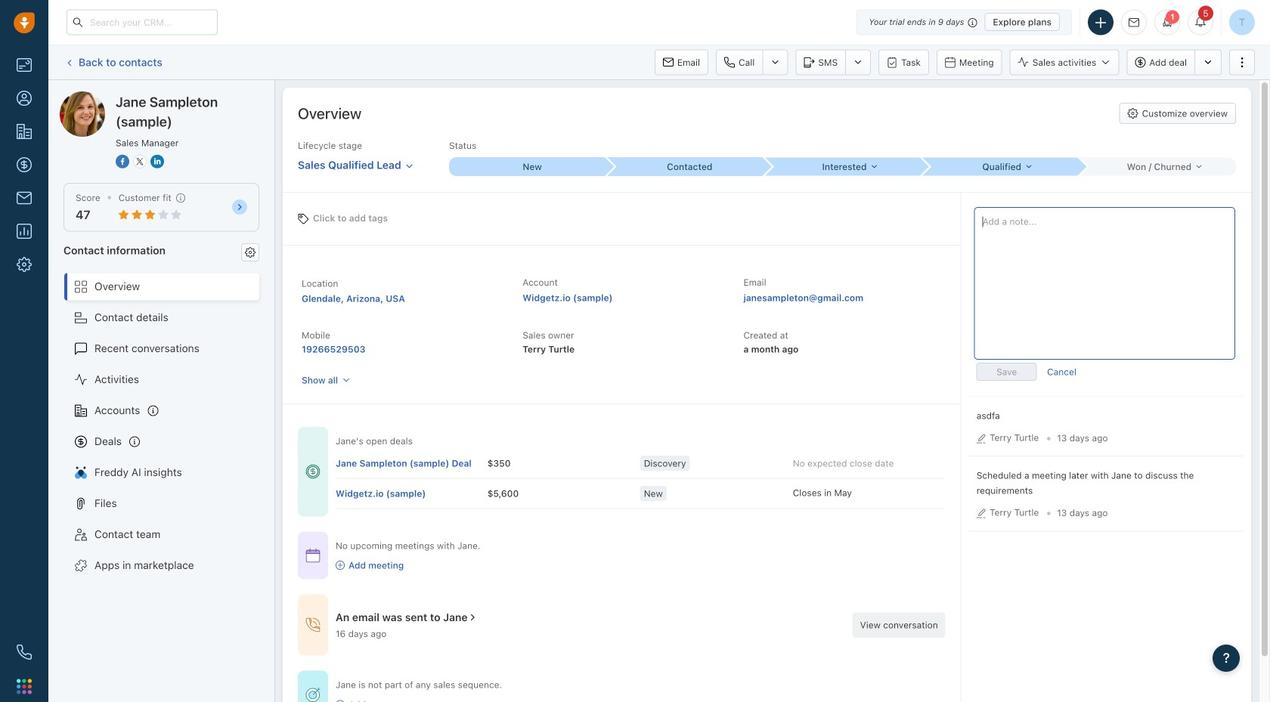 Task type: describe. For each thing, give the bounding box(es) containing it.
1 container_wx8msf4aqz5i3rn1 image from the top
[[306, 618, 321, 633]]

phone element
[[9, 638, 39, 668]]

2 cell from the top
[[336, 479, 488, 508]]

Search your CRM... text field
[[67, 9, 218, 35]]



Task type: locate. For each thing, give the bounding box(es) containing it.
container_wx8msf4aqz5i3rn1 image
[[306, 618, 321, 633], [306, 688, 321, 703]]

2 container_wx8msf4aqz5i3rn1 image from the top
[[306, 688, 321, 703]]

phone image
[[17, 645, 32, 660]]

send email image
[[1129, 18, 1140, 27]]

cell
[[336, 449, 488, 478], [336, 479, 488, 508]]

row
[[336, 449, 946, 479], [336, 479, 946, 509]]

freshworks switcher image
[[17, 679, 32, 694]]

container_wx8msf4aqz5i3rn1 image
[[306, 465, 321, 480], [306, 548, 321, 563], [336, 561, 345, 570], [468, 613, 478, 623], [336, 701, 345, 703]]

0 vertical spatial cell
[[336, 449, 488, 478]]

1 row from the top
[[336, 449, 946, 479]]

1 vertical spatial container_wx8msf4aqz5i3rn1 image
[[306, 688, 321, 703]]

mng settings image
[[245, 247, 256, 258]]

row group
[[336, 449, 946, 509]]

2 row from the top
[[336, 479, 946, 509]]

1 vertical spatial cell
[[336, 479, 488, 508]]

0 vertical spatial container_wx8msf4aqz5i3rn1 image
[[306, 618, 321, 633]]

1 cell from the top
[[336, 449, 488, 478]]



Task type: vqa. For each thing, say whether or not it's contained in the screenshot.
Cell for second row from the bottom of the page
yes



